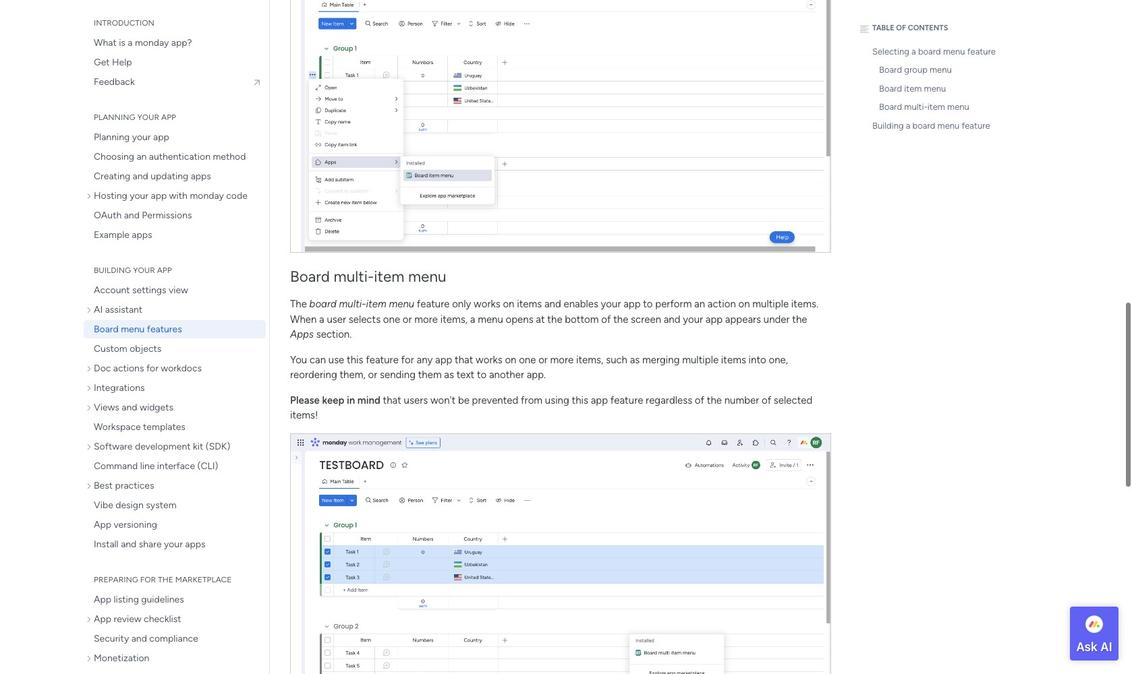 Task type: describe. For each thing, give the bounding box(es) containing it.
is
[[119, 37, 125, 49]]

your down "app versioning" link
[[164, 539, 183, 551]]

views and widgets link
[[84, 399, 266, 417]]

an inside feature only works on items and enables your app to perform an action on multiple items. when a user selects one or more items, a menu opens at the bottom of the screen and your app appears under the apps section.
[[694, 298, 705, 310]]

feature for building a board menu feature
[[962, 120, 990, 131]]

1 vertical spatial or
[[539, 354, 548, 366]]

what
[[94, 37, 117, 49]]

checklist
[[144, 614, 181, 625]]

when
[[290, 314, 317, 326]]

them,
[[340, 369, 366, 381]]

get help link
[[84, 53, 266, 72]]

screen
[[631, 314, 661, 326]]

guidelines
[[141, 594, 184, 606]]

the left screen
[[613, 314, 628, 326]]

number
[[724, 394, 759, 407]]

security and compliance
[[94, 634, 198, 645]]

of inside feature only works on items and enables your app to perform an action on multiple items. when a user selects one or more items, a menu opens at the bottom of the screen and your app appears under the apps section.
[[601, 314, 611, 326]]

item up the board multi-item menu
[[374, 268, 404, 286]]

to inside feature only works on items and enables your app to perform an action on multiple items. when a user selects one or more items, a menu opens at the bottom of the screen and your app appears under the apps section.
[[643, 298, 653, 310]]

appears
[[725, 314, 761, 326]]

security and compliance link
[[84, 630, 266, 648]]

workdocs
[[161, 363, 202, 374]]

command line interface (cli)
[[94, 461, 218, 472]]

example apps link
[[84, 226, 266, 244]]

items!
[[290, 410, 318, 422]]

on up "appears"
[[738, 298, 750, 310]]

group
[[904, 65, 928, 75]]

what is a monday app?
[[94, 37, 192, 49]]

apps inside example apps link
[[132, 229, 152, 241]]

custom objects link
[[84, 340, 266, 358]]

perform
[[655, 298, 692, 310]]

this inside "that users won't be prevented from using this app feature regardless of the number of selected items!"
[[572, 394, 588, 407]]

app up account settings view link
[[157, 266, 172, 275]]

and for install and share your apps
[[121, 539, 136, 551]]

for inside you can use this feature for any app that works on one or more items, such as merging multiple items into one, reordering them, or sending them as text to another app.
[[401, 354, 414, 366]]

prevented
[[472, 394, 518, 407]]

1 horizontal spatial as
[[630, 354, 640, 366]]

settings
[[132, 285, 166, 296]]

any
[[417, 354, 433, 366]]

example apps
[[94, 229, 152, 241]]

versioning
[[114, 520, 157, 531]]

the inside "that users won't be prevented from using this app feature regardless of the number of selected items!"
[[707, 394, 722, 407]]

2 vertical spatial board
[[309, 298, 337, 310]]

oauth and permissions link
[[84, 206, 266, 225]]

building your app
[[94, 266, 172, 275]]

multiple inside feature only works on items and enables your app to perform an action on multiple items. when a user selects one or more items, a menu opens at the bottom of the screen and your app appears under the apps section.
[[752, 298, 789, 310]]

to inside you can use this feature for any app that works on one or more items, such as merging multiple items into one, reordering them, or sending them as text to another app.
[[477, 369, 487, 381]]

section.
[[316, 329, 352, 341]]

a down only
[[470, 314, 475, 326]]

your up oauth and permissions
[[130, 190, 148, 202]]

your up planning your app link
[[137, 113, 159, 122]]

multiple inside you can use this feature for any app that works on one or more items, such as merging multiple items into one, reordering them, or sending them as text to another app.
[[682, 354, 719, 366]]

from
[[521, 394, 543, 407]]

oauth
[[94, 210, 122, 221]]

(cli)
[[197, 461, 218, 472]]

2 planning your app from the top
[[94, 132, 169, 143]]

only
[[452, 298, 471, 310]]

app up planning your app link
[[161, 113, 176, 122]]

into
[[749, 354, 766, 366]]

with
[[169, 190, 188, 202]]

items inside you can use this feature for any app that works on one or more items, such as merging multiple items into one, reordering them, or sending them as text to another app.
[[721, 354, 746, 366]]

choosing an authentication method link
[[84, 148, 266, 166]]

on up "opens"
[[503, 298, 514, 310]]

install and share your apps link
[[84, 536, 266, 554]]

workspace
[[94, 422, 141, 433]]

works inside you can use this feature for any app that works on one or more items, such as merging multiple items into one, reordering them, or sending them as text to another app.
[[476, 354, 502, 366]]

a down board multi-item menu link
[[906, 120, 910, 131]]

hosting your app with monday code link
[[84, 187, 266, 205]]

feature for you can use this feature for any app that works on one or more items, such as merging multiple items into one, reordering them, or sending them as text to another app.
[[366, 354, 399, 366]]

your up "account settings view"
[[133, 266, 155, 275]]

that inside you can use this feature for any app that works on one or more items, such as merging multiple items into one, reordering them, or sending them as text to another app.
[[455, 354, 473, 366]]

1 vertical spatial multi-
[[334, 268, 374, 286]]

and up at
[[544, 298, 561, 310]]

preparing
[[94, 576, 138, 585]]

feature only works on items and enables your app to perform an action on multiple items. when a user selects one or more items, a menu opens at the bottom of the screen and your app appears under the apps section.
[[290, 298, 818, 341]]

and for creating and updating apps
[[133, 171, 148, 182]]

app listing guidelines
[[94, 594, 184, 606]]

command line interface (cli) link
[[84, 457, 266, 476]]

app for app review checklist
[[94, 614, 111, 625]]

board item menu link
[[864, 79, 1005, 98]]

another
[[489, 369, 524, 381]]

feature inside "that users won't be prevented from using this app feature regardless of the number of selected items!"
[[610, 394, 643, 407]]

this inside you can use this feature for any app that works on one or more items, such as merging multiple items into one, reordering them, or sending them as text to another app.
[[347, 354, 363, 366]]

best practices link
[[84, 477, 266, 495]]

use
[[328, 354, 344, 366]]

board item menu
[[879, 83, 946, 93]]

ai inside ask ai button
[[1101, 640, 1112, 655]]

app up screen
[[624, 298, 641, 310]]

actions
[[113, 363, 144, 374]]

0 vertical spatial multi-
[[904, 102, 928, 112]]

workspace templates
[[94, 422, 185, 433]]

regardless
[[646, 394, 692, 407]]

features
[[147, 324, 182, 335]]

items, inside you can use this feature for any app that works on one or more items, such as merging multiple items into one, reordering them, or sending them as text to another app.
[[576, 354, 604, 366]]

get
[[94, 57, 110, 68]]

in
[[347, 394, 355, 407]]

ai assistant link
[[84, 301, 266, 319]]

app up choosing an authentication method
[[153, 132, 169, 143]]

won't
[[430, 394, 456, 407]]

more inside feature only works on items and enables your app to perform an action on multiple items. when a user selects one or more items, a menu opens at the bottom of the screen and your app appears under the apps section.
[[414, 314, 438, 326]]

works inside feature only works on items and enables your app to perform an action on multiple items. when a user selects one or more items, a menu opens at the bottom of the screen and your app appears under the apps section.
[[474, 298, 500, 310]]

get help
[[94, 57, 132, 68]]

you
[[290, 354, 307, 366]]

selected
[[774, 394, 813, 407]]

items.
[[791, 298, 818, 310]]

apps
[[290, 329, 314, 341]]

board for board item menu 'link'
[[879, 83, 902, 93]]

preparing for the marketplace
[[94, 576, 232, 585]]

bottom
[[565, 314, 599, 326]]

command
[[94, 461, 138, 472]]

board multi-item menu inside board multi-item menu link
[[879, 102, 969, 112]]

project logo image
[[1084, 614, 1105, 636]]

one inside feature only works on items and enables your app to perform an action on multiple items. when a user selects one or more items, a menu opens at the bottom of the screen and your app appears under the apps section.
[[383, 314, 400, 326]]

and for views and widgets
[[122, 402, 137, 414]]

board up the
[[290, 268, 330, 286]]

you can use this feature for any app that works on one or more items, such as merging multiple items into one, reordering them, or sending them as text to another app.
[[290, 354, 788, 381]]

ai inside ai assistant link
[[94, 304, 103, 316]]

selecting a board menu feature
[[872, 46, 996, 56]]

app review checklist link
[[84, 611, 266, 629]]

views
[[94, 402, 119, 414]]

views and widgets
[[94, 402, 173, 414]]

what is a monday app? link
[[84, 34, 266, 52]]

please
[[290, 394, 320, 407]]

app inside you can use this feature for any app that works on one or more items, such as merging multiple items into one, reordering them, or sending them as text to another app.
[[435, 354, 452, 366]]

user
[[327, 314, 346, 326]]

building for building a board menu feature
[[872, 120, 904, 131]]

and for security and compliance
[[131, 634, 147, 645]]

item inside 'link'
[[904, 83, 922, 93]]

be
[[458, 394, 470, 407]]

the down items. at top right
[[792, 314, 807, 326]]

board up custom
[[94, 324, 119, 335]]

ask ai button
[[1070, 607, 1119, 661]]

show subpages for integrations image
[[87, 384, 94, 393]]

software
[[94, 441, 133, 453]]

app down action
[[706, 314, 723, 326]]

app left with
[[151, 190, 167, 202]]

under
[[764, 314, 790, 326]]

vibe design system link
[[84, 497, 266, 515]]

system
[[146, 500, 176, 511]]

creating and updating apps link
[[84, 167, 266, 186]]

practices
[[115, 480, 154, 492]]



Task type: vqa. For each thing, say whether or not it's contained in the screenshot.
Updated about 1 month ago
no



Task type: locate. For each thing, give the bounding box(es) containing it.
show subpages for app review checklist image
[[87, 615, 94, 624]]

apps down "app versioning" link
[[185, 539, 205, 551]]

0 horizontal spatial items
[[517, 298, 542, 310]]

doc actions for workdocs
[[94, 363, 202, 374]]

1 horizontal spatial one
[[519, 354, 536, 366]]

a up "board group menu"
[[912, 46, 916, 56]]

0 horizontal spatial of
[[601, 314, 611, 326]]

0 vertical spatial or
[[403, 314, 412, 326]]

board menu features link
[[84, 320, 266, 339]]

multi- up selects in the top of the page
[[339, 298, 366, 310]]

that right mind
[[383, 394, 401, 407]]

0 vertical spatial apps
[[191, 171, 211, 182]]

more up any
[[414, 314, 438, 326]]

1 horizontal spatial this
[[572, 394, 588, 407]]

0 vertical spatial an
[[137, 151, 147, 163]]

one up 'app.' at the left bottom
[[519, 354, 536, 366]]

board group menu link
[[864, 61, 1005, 79]]

doc
[[94, 363, 111, 374]]

and up example apps
[[124, 210, 140, 221]]

app for app versioning
[[94, 520, 111, 531]]

board multi-item menu up building a board menu feature
[[879, 102, 969, 112]]

ai assistant
[[94, 304, 142, 316]]

workspace templates link
[[84, 418, 266, 437]]

your right enables
[[601, 298, 621, 310]]

merging
[[642, 354, 680, 366]]

items inside feature only works on items and enables your app to perform an action on multiple items. when a user selects one or more items, a menu opens at the bottom of the screen and your app appears under the apps section.
[[517, 298, 542, 310]]

1 horizontal spatial of
[[695, 394, 704, 407]]

0 horizontal spatial ai
[[94, 304, 103, 316]]

show subpages for ai assistant image
[[87, 305, 94, 315]]

0 vertical spatial more
[[414, 314, 438, 326]]

that users won't be prevented from using this app feature regardless of the number of selected items!
[[290, 394, 813, 422]]

board down board multi-item menu link
[[913, 120, 935, 131]]

action
[[708, 298, 736, 310]]

2 vertical spatial app
[[94, 614, 111, 625]]

a right the is
[[128, 37, 133, 49]]

apps down oauth and permissions
[[132, 229, 152, 241]]

1 app from the top
[[94, 520, 111, 531]]

show subpages for hosting your app with monday code image
[[87, 191, 94, 201]]

board down selecting
[[879, 65, 902, 75]]

0 vertical spatial multiple
[[752, 298, 789, 310]]

feature inside you can use this feature for any app that works on one or more items, such as merging multiple items into one, reordering them, or sending them as text to another app.
[[366, 354, 399, 366]]

and down app review checklist
[[131, 634, 147, 645]]

board up user
[[309, 298, 337, 310]]

works
[[474, 298, 500, 310], [476, 354, 502, 366]]

1 horizontal spatial items
[[721, 354, 746, 366]]

one right selects in the top of the page
[[383, 314, 400, 326]]

using
[[545, 394, 569, 407]]

1 horizontal spatial an
[[694, 298, 705, 310]]

on inside you can use this feature for any app that works on one or more items, such as merging multiple items into one, reordering them, or sending them as text to another app.
[[505, 354, 516, 366]]

1 horizontal spatial monday
[[190, 190, 224, 202]]

assistant
[[105, 304, 142, 316]]

the up guidelines
[[158, 576, 173, 585]]

items up "opens"
[[517, 298, 542, 310]]

more inside you can use this feature for any app that works on one or more items, such as merging multiple items into one, reordering them, or sending them as text to another app.
[[550, 354, 574, 366]]

0 horizontal spatial that
[[383, 394, 401, 407]]

oauth and permissions
[[94, 210, 192, 221]]

app review checklist
[[94, 614, 181, 625]]

for down the objects
[[146, 363, 158, 374]]

of right bottom
[[601, 314, 611, 326]]

app.
[[527, 369, 546, 381]]

0 vertical spatial that
[[455, 354, 473, 366]]

to up screen
[[643, 298, 653, 310]]

2 vertical spatial or
[[368, 369, 377, 381]]

0 vertical spatial planning your app
[[94, 113, 176, 122]]

1 planning from the top
[[94, 113, 135, 122]]

0 vertical spatial board multi-item menu
[[879, 102, 969, 112]]

0 vertical spatial planning
[[94, 113, 135, 122]]

for left any
[[401, 354, 414, 366]]

apps inside install and share your apps link
[[185, 539, 205, 551]]

multi- up the board multi-item menu
[[334, 268, 374, 286]]

one,
[[769, 354, 788, 366]]

planning your app down feedback
[[94, 113, 176, 122]]

arrow up right image
[[252, 77, 262, 87]]

0 horizontal spatial or
[[368, 369, 377, 381]]

best practices
[[94, 480, 154, 492]]

0 vertical spatial items
[[517, 298, 542, 310]]

and right creating
[[133, 171, 148, 182]]

0 horizontal spatial board multi-item menu
[[290, 268, 446, 286]]

2 horizontal spatial of
[[762, 394, 771, 407]]

account settings view
[[94, 285, 188, 296]]

users
[[404, 394, 428, 407]]

0 horizontal spatial one
[[383, 314, 400, 326]]

app up security
[[94, 614, 111, 625]]

1 vertical spatial multiple
[[682, 354, 719, 366]]

example
[[94, 229, 129, 241]]

show subpages for doc actions for workdocs image
[[87, 364, 94, 373]]

or up 'app.' at the left bottom
[[539, 354, 548, 366]]

your down perform
[[683, 314, 703, 326]]

menu
[[943, 46, 965, 56], [930, 65, 952, 75], [924, 83, 946, 93], [947, 102, 969, 112], [938, 120, 960, 131], [408, 268, 446, 286], [389, 298, 414, 310], [478, 314, 503, 326], [121, 324, 145, 335]]

this right using
[[572, 394, 588, 407]]

0 vertical spatial works
[[474, 298, 500, 310]]

0 horizontal spatial multiple
[[682, 354, 719, 366]]

mind
[[357, 394, 380, 407]]

templates
[[143, 422, 185, 433]]

best
[[94, 480, 113, 492]]

hosting your app with monday code
[[94, 190, 248, 202]]

selects
[[349, 314, 381, 326]]

marketplace
[[175, 576, 232, 585]]

menu inside 'link'
[[924, 83, 946, 93]]

board group menu
[[879, 65, 952, 75]]

planning
[[94, 113, 135, 122], [94, 132, 130, 143]]

items, down only
[[440, 314, 468, 326]]

0 horizontal spatial building
[[94, 266, 131, 275]]

an left action
[[694, 298, 705, 310]]

as right such
[[630, 354, 640, 366]]

2 vertical spatial multi-
[[339, 298, 366, 310]]

0 horizontal spatial as
[[444, 369, 454, 381]]

selecting
[[872, 46, 909, 56]]

1 vertical spatial building
[[94, 266, 131, 275]]

2 app from the top
[[94, 594, 111, 606]]

enables
[[564, 298, 598, 310]]

on up another
[[505, 354, 516, 366]]

authentication
[[149, 151, 211, 163]]

board for board multi-item menu link
[[879, 102, 902, 112]]

method
[[213, 151, 246, 163]]

1 vertical spatial board multi-item menu
[[290, 268, 446, 286]]

apps
[[191, 171, 211, 182], [132, 229, 152, 241], [185, 539, 205, 551]]

your
[[137, 113, 159, 122], [132, 132, 151, 143], [130, 190, 148, 202], [133, 266, 155, 275], [601, 298, 621, 310], [683, 314, 703, 326], [164, 539, 183, 551]]

the right at
[[547, 314, 562, 326]]

2 horizontal spatial or
[[539, 354, 548, 366]]

permissions
[[142, 210, 192, 221]]

or right them, at the bottom of page
[[368, 369, 377, 381]]

ai down account
[[94, 304, 103, 316]]

and down perform
[[664, 314, 680, 326]]

show subpages for software development kit (sdk) image
[[87, 442, 94, 452]]

app down vibe at the left bottom of the page
[[94, 520, 111, 531]]

one inside you can use this feature for any app that works on one or more items, such as merging multiple items into one, reordering them, or sending them as text to another app.
[[519, 354, 536, 366]]

0 horizontal spatial items,
[[440, 314, 468, 326]]

multiple up under
[[752, 298, 789, 310]]

for up app listing guidelines at the left bottom of the page
[[140, 576, 156, 585]]

to right text
[[477, 369, 487, 381]]

app right using
[[591, 394, 608, 407]]

for
[[401, 354, 414, 366], [146, 363, 158, 374], [140, 576, 156, 585]]

opens
[[506, 314, 533, 326]]

that up text
[[455, 354, 473, 366]]

on
[[503, 298, 514, 310], [738, 298, 750, 310], [505, 354, 516, 366]]

(sdk)
[[206, 441, 230, 453]]

the
[[547, 314, 562, 326], [613, 314, 628, 326], [792, 314, 807, 326], [707, 394, 722, 407], [158, 576, 173, 585]]

or inside feature only works on items and enables your app to perform an action on multiple items. when a user selects one or more items, a menu opens at the bottom of the screen and your app appears under the apps section.
[[403, 314, 412, 326]]

feature up sending
[[366, 354, 399, 366]]

text
[[457, 369, 474, 381]]

0 horizontal spatial more
[[414, 314, 438, 326]]

3 app from the top
[[94, 614, 111, 625]]

1 vertical spatial ai
[[1101, 640, 1112, 655]]

board for selecting
[[918, 46, 941, 56]]

0 horizontal spatial monday
[[135, 37, 169, 49]]

ai right ask
[[1101, 640, 1112, 655]]

or right selects in the top of the page
[[403, 314, 412, 326]]

menu inside feature only works on items and enables your app to perform an action on multiple items. when a user selects one or more items, a menu opens at the bottom of the screen and your app appears under the apps section.
[[478, 314, 503, 326]]

updating
[[151, 171, 188, 182]]

board up board group menu link
[[918, 46, 941, 56]]

building
[[872, 120, 904, 131], [94, 266, 131, 275]]

code
[[226, 190, 248, 202]]

board for building
[[913, 120, 935, 131]]

items left into
[[721, 354, 746, 366]]

can
[[310, 354, 326, 366]]

reordering
[[290, 369, 337, 381]]

item up selects in the top of the page
[[366, 298, 386, 310]]

multi-
[[904, 102, 928, 112], [334, 268, 374, 286], [339, 298, 366, 310]]

feature for selecting a board menu feature
[[967, 46, 996, 56]]

1 vertical spatial items,
[[576, 354, 604, 366]]

1 vertical spatial to
[[477, 369, 487, 381]]

feedback
[[94, 76, 135, 88]]

1 vertical spatial apps
[[132, 229, 152, 241]]

board for board group menu link
[[879, 65, 902, 75]]

1 vertical spatial works
[[476, 354, 502, 366]]

feature up board group menu link
[[967, 46, 996, 56]]

item down board item menu 'link'
[[928, 102, 945, 112]]

1 vertical spatial that
[[383, 394, 401, 407]]

1 vertical spatial board
[[913, 120, 935, 131]]

1 vertical spatial one
[[519, 354, 536, 366]]

0 vertical spatial this
[[347, 354, 363, 366]]

1 horizontal spatial multiple
[[752, 298, 789, 310]]

building for building your app
[[94, 266, 131, 275]]

1 planning your app from the top
[[94, 113, 176, 122]]

show subpages for monetization image
[[87, 654, 94, 664]]

0 vertical spatial monday
[[135, 37, 169, 49]]

0 horizontal spatial to
[[477, 369, 487, 381]]

design
[[116, 500, 144, 511]]

app up show subpages for app review checklist image
[[94, 594, 111, 606]]

monday right with
[[190, 190, 224, 202]]

1 horizontal spatial more
[[550, 354, 574, 366]]

multi- down the board item menu
[[904, 102, 928, 112]]

0 vertical spatial app
[[94, 520, 111, 531]]

more up using
[[550, 354, 574, 366]]

app inside "that users won't be prevented from using this app feature regardless of the number of selected items!"
[[591, 394, 608, 407]]

planning your app
[[94, 113, 176, 122], [94, 132, 169, 143]]

planning down feedback
[[94, 113, 135, 122]]

that
[[455, 354, 473, 366], [383, 394, 401, 407]]

a
[[128, 37, 133, 49], [912, 46, 916, 56], [906, 120, 910, 131], [319, 314, 324, 326], [470, 314, 475, 326]]

1 vertical spatial planning
[[94, 132, 130, 143]]

app for app listing guidelines
[[94, 594, 111, 606]]

choosing an authentication method
[[94, 151, 246, 163]]

board down the board item menu
[[879, 102, 902, 112]]

creating
[[94, 171, 130, 182]]

monetization
[[94, 653, 149, 665]]

0 vertical spatial one
[[383, 314, 400, 326]]

of
[[601, 314, 611, 326], [695, 394, 704, 407], [762, 394, 771, 407]]

apps inside creating and updating apps "link"
[[191, 171, 211, 182]]

1 vertical spatial monday
[[190, 190, 224, 202]]

building down the board item menu
[[872, 120, 904, 131]]

item down "board group menu"
[[904, 83, 922, 93]]

compliance
[[149, 634, 198, 645]]

building up account
[[94, 266, 131, 275]]

works right only
[[474, 298, 500, 310]]

1 vertical spatial app
[[94, 594, 111, 606]]

items, left such
[[576, 354, 604, 366]]

ask ai
[[1076, 640, 1112, 655]]

feature down such
[[610, 394, 643, 407]]

vibe
[[94, 500, 113, 511]]

install and share your apps
[[94, 539, 205, 551]]

feedback link
[[84, 73, 266, 91]]

monday
[[135, 37, 169, 49], [190, 190, 224, 202]]

0 horizontal spatial an
[[137, 151, 147, 163]]

show subpages for best practices image
[[87, 481, 94, 491]]

1 horizontal spatial that
[[455, 354, 473, 366]]

your up choosing
[[132, 132, 151, 143]]

planning up choosing
[[94, 132, 130, 143]]

planning your app up choosing
[[94, 132, 169, 143]]

software development kit (sdk)
[[94, 441, 230, 453]]

account
[[94, 285, 130, 296]]

0 vertical spatial as
[[630, 354, 640, 366]]

board down "board group menu"
[[879, 83, 902, 93]]

and for oauth and permissions
[[124, 210, 140, 221]]

ask
[[1076, 640, 1098, 655]]

1 vertical spatial items
[[721, 354, 746, 366]]

1 vertical spatial planning your app
[[94, 132, 169, 143]]

and inside "link"
[[133, 171, 148, 182]]

1 horizontal spatial items,
[[576, 354, 604, 366]]

0 vertical spatial ai
[[94, 304, 103, 316]]

works up another
[[476, 354, 502, 366]]

planning inside planning your app link
[[94, 132, 130, 143]]

apps down authentication
[[191, 171, 211, 182]]

board multi-item menu up the board multi-item menu
[[290, 268, 446, 286]]

integrations link
[[84, 379, 266, 397]]

1 horizontal spatial board multi-item menu
[[879, 102, 969, 112]]

1 vertical spatial an
[[694, 298, 705, 310]]

1 horizontal spatial or
[[403, 314, 412, 326]]

vibe design system
[[94, 500, 176, 511]]

of right regardless
[[695, 394, 704, 407]]

0 vertical spatial building
[[872, 120, 904, 131]]

1 vertical spatial this
[[572, 394, 588, 407]]

objects
[[130, 343, 161, 355]]

a left user
[[319, 314, 324, 326]]

and up workspace templates
[[122, 402, 137, 414]]

show subpages for views and widgets image
[[87, 403, 94, 413]]

1 horizontal spatial ai
[[1101, 640, 1112, 655]]

monetization link
[[84, 650, 266, 668]]

feature left only
[[417, 298, 450, 310]]

0 vertical spatial to
[[643, 298, 653, 310]]

0 vertical spatial board
[[918, 46, 941, 56]]

widgets
[[140, 402, 173, 414]]

board inside 'link'
[[879, 83, 902, 93]]

0 horizontal spatial this
[[347, 354, 363, 366]]

feature inside feature only works on items and enables your app to perform an action on multiple items. when a user selects one or more items, a menu opens at the bottom of the screen and your app appears under the apps section.
[[417, 298, 450, 310]]

2 vertical spatial apps
[[185, 539, 205, 551]]

1 horizontal spatial to
[[643, 298, 653, 310]]

this up them, at the bottom of page
[[347, 354, 363, 366]]

that inside "that users won't be prevented from using this app feature regardless of the number of selected items!"
[[383, 394, 401, 407]]

choosing
[[94, 151, 134, 163]]

as left text
[[444, 369, 454, 381]]

1 vertical spatial more
[[550, 354, 574, 366]]

2 planning from the top
[[94, 132, 130, 143]]

multiple right merging
[[682, 354, 719, 366]]

an up creating and updating apps
[[137, 151, 147, 163]]

building a board menu feature link
[[857, 116, 1005, 135]]

1 vertical spatial as
[[444, 369, 454, 381]]

monday left app?
[[135, 37, 169, 49]]

1 horizontal spatial building
[[872, 120, 904, 131]]

and down app versioning
[[121, 539, 136, 551]]

of right number
[[762, 394, 771, 407]]

sending
[[380, 369, 416, 381]]

0 vertical spatial items,
[[440, 314, 468, 326]]

items, inside feature only works on items and enables your app to perform an action on multiple items. when a user selects one or more items, a menu opens at the bottom of the screen and your app appears under the apps section.
[[440, 314, 468, 326]]

the left number
[[707, 394, 722, 407]]

review
[[114, 614, 141, 625]]

app right any
[[435, 354, 452, 366]]



